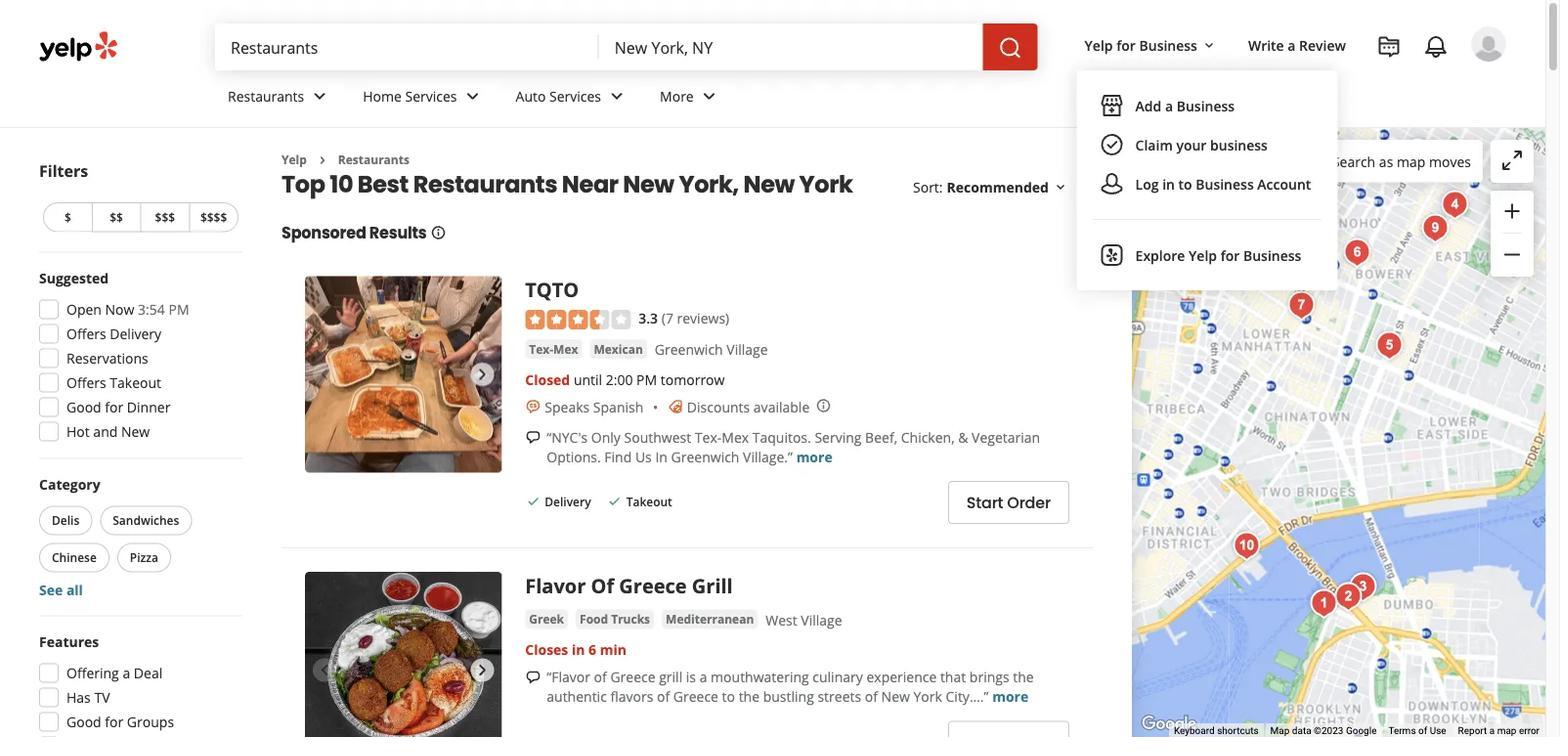 Task type: describe. For each thing, give the bounding box(es) containing it.
mexican
[[594, 340, 643, 357]]

home
[[363, 87, 402, 105]]

map region
[[979, 0, 1560, 737]]

restaurants inside business categories element
[[228, 87, 304, 105]]

village."
[[743, 447, 793, 466]]

reservations
[[66, 349, 148, 368]]

mex inside "nyc's only southwest tex-mex taquitos. serving beef, chicken, & vegetarian options. find us in greenwich village."
[[722, 427, 749, 446]]

log in to business account button
[[1092, 164, 1322, 203]]

a inside "flavor of greece grill is a mouthwatering culinary experience that brings the authentic flavors of greece to the bustling streets of new york city.…"
[[700, 667, 707, 686]]

soothr image
[[1398, 133, 1437, 173]]

previous image for tqto
[[313, 363, 336, 386]]

a for offering
[[123, 664, 130, 682]]

time out market new york image
[[1343, 567, 1383, 607]]

yelp for yelp for business
[[1085, 36, 1113, 54]]

use
[[1430, 725, 1446, 737]]

services for auto services
[[549, 87, 601, 105]]

16 checkmark v2 image
[[607, 494, 622, 509]]

suggested
[[39, 269, 109, 287]]

new right york,
[[743, 168, 795, 200]]

ye's apothecary image
[[1370, 326, 1409, 365]]

review
[[1299, 36, 1346, 54]]

business down business
[[1196, 174, 1254, 193]]

options.
[[547, 447, 601, 466]]

that
[[940, 667, 966, 686]]

map data ©2023 google
[[1270, 725, 1377, 737]]

16 speech v2 image for "flavor
[[525, 670, 541, 685]]

sort:
[[913, 178, 943, 196]]

spanish
[[593, 397, 643, 416]]

good for dinner
[[66, 398, 170, 416]]

food trucks button
[[576, 609, 654, 629]]

add
[[1135, 96, 1162, 115]]

closed until 2:00 pm tomorrow
[[525, 370, 725, 388]]

to inside button
[[1178, 174, 1192, 193]]

16 speaks spanish v2 image
[[525, 399, 541, 415]]

business categories element
[[212, 70, 1506, 127]]

6
[[589, 640, 596, 659]]

explore yelp for business
[[1135, 246, 1301, 264]]

16 info v2 image
[[431, 225, 446, 240]]

24 add biz v2 image
[[1100, 94, 1124, 117]]

the frenchman's dough image
[[1227, 526, 1266, 565]]

2 horizontal spatial restaurants
[[413, 168, 557, 200]]

pizza
[[130, 549, 158, 565]]

slideshow element for flavor of greece grill
[[305, 572, 502, 737]]

report a map error link
[[1458, 725, 1540, 737]]

food trucks link
[[576, 609, 654, 629]]

1 horizontal spatial takeout
[[626, 494, 672, 510]]

$$
[[110, 209, 123, 225]]

recommended button
[[947, 178, 1068, 196]]

zoom out image
[[1500, 243, 1524, 266]]

24 chevron down v2 image for restaurants
[[308, 84, 332, 108]]

10
[[330, 168, 353, 200]]

more for experience
[[992, 687, 1028, 706]]

16 chevron down v2 image
[[1201, 38, 1217, 53]]

0 vertical spatial greenwich
[[655, 340, 723, 359]]

see
[[39, 581, 63, 599]]

now
[[105, 300, 134, 319]]

flavor of greece grill
[[525, 572, 733, 599]]

yelp for business
[[1085, 36, 1197, 54]]

trucks
[[611, 611, 650, 627]]

group containing category
[[35, 475, 242, 600]]

services for home services
[[405, 87, 457, 105]]

home services link
[[347, 70, 500, 127]]

$$$$ button
[[189, 202, 239, 232]]

new inside group
[[121, 422, 150, 441]]

sponsored
[[282, 222, 366, 244]]

tqto
[[525, 276, 579, 303]]

west village
[[766, 610, 842, 629]]

grill
[[692, 572, 733, 599]]

mediterranean button
[[662, 609, 758, 629]]

terms of use link
[[1388, 725, 1446, 737]]

24 claim v2 image
[[1100, 133, 1124, 156]]

tex-mex button
[[525, 339, 582, 359]]

for for groups
[[105, 713, 123, 731]]

log in to business account
[[1135, 174, 1311, 193]]

google image
[[1137, 712, 1201, 737]]

projects image
[[1377, 35, 1401, 59]]

claim your business
[[1135, 135, 1268, 154]]

flavor of greece grill image
[[1175, 181, 1214, 220]]

pm for 3:54
[[169, 300, 189, 319]]

ferns image
[[1435, 185, 1474, 224]]

business up claim your business button
[[1177, 96, 1235, 115]]

ariari image
[[1416, 209, 1455, 248]]

to inside "flavor of greece grill is a mouthwatering culinary experience that brings the authentic flavors of greece to the bustling streets of new york city.…"
[[722, 687, 735, 706]]

vegetarian
[[972, 427, 1040, 446]]

none field near
[[615, 36, 967, 58]]

greenwich village
[[655, 340, 768, 359]]

tomorrow
[[661, 370, 725, 388]]

0 vertical spatial york
[[799, 168, 853, 200]]

explore
[[1135, 246, 1185, 264]]

for for business
[[1116, 36, 1136, 54]]

village for west village
[[801, 610, 842, 629]]

southwest
[[624, 427, 691, 446]]

order
[[1007, 491, 1051, 513]]

1 horizontal spatial restaurants
[[338, 152, 409, 168]]

"nyc's only southwest tex-mex taquitos. serving beef, chicken, & vegetarian options. find us in greenwich village."
[[547, 427, 1040, 466]]

delis
[[52, 512, 79, 528]]

previous image for flavor of greece grill
[[313, 658, 336, 682]]

16 chevron down v2 image
[[1053, 180, 1068, 195]]

has
[[66, 688, 91, 707]]

0 vertical spatial the
[[1013, 667, 1034, 686]]

hot and new
[[66, 422, 150, 441]]

culinary
[[813, 667, 863, 686]]

terms
[[1388, 725, 1416, 737]]

yelp inside explore yelp for business button
[[1189, 246, 1217, 264]]

3:54
[[138, 300, 165, 319]]

tex-mex link
[[525, 339, 582, 359]]

tex- inside "nyc's only southwest tex-mex taquitos. serving beef, chicken, & vegetarian options. find us in greenwich village."
[[695, 427, 722, 446]]

"flavor of greece grill is a mouthwatering culinary experience that brings the authentic flavors of greece to the bustling streets of new york city.…"
[[547, 667, 1034, 706]]

brings
[[969, 667, 1009, 686]]

yelp for business button
[[1077, 27, 1225, 63]]

results
[[369, 222, 427, 244]]

mex inside button
[[553, 340, 578, 357]]

home services
[[363, 87, 457, 105]]

taquitos.
[[752, 427, 811, 446]]

min
[[600, 640, 626, 659]]

speaks
[[545, 397, 590, 416]]

3.3 (7 reviews)
[[639, 308, 729, 327]]

good for groups
[[66, 713, 174, 731]]

deal
[[134, 664, 162, 682]]

authentic
[[547, 687, 607, 706]]

us
[[635, 447, 652, 466]]

write a review link
[[1240, 27, 1354, 63]]

(7
[[661, 308, 673, 327]]

user actions element
[[1069, 24, 1534, 290]]

offers for offers takeout
[[66, 373, 106, 392]]

of down '6'
[[594, 667, 607, 686]]

3.3 star rating image
[[525, 310, 631, 329]]

groups
[[127, 713, 174, 731]]

Find text field
[[231, 36, 583, 58]]

more for chicken,
[[796, 447, 832, 466]]

report
[[1458, 725, 1487, 737]]

offering
[[66, 664, 119, 682]]

west
[[766, 610, 797, 629]]

yelp for yelp link
[[282, 152, 307, 168]]



Task type: locate. For each thing, give the bounding box(es) containing it.
more link for chicken,
[[796, 447, 832, 466]]

3.3
[[639, 308, 658, 327]]

tex-
[[529, 340, 553, 357], [695, 427, 722, 446]]

group containing features
[[33, 632, 242, 737]]

a right write
[[1288, 36, 1296, 54]]

keyboard shortcuts button
[[1174, 724, 1259, 737]]

the right brings on the bottom right
[[1013, 667, 1034, 686]]

24 chevron down v2 image
[[308, 84, 332, 108], [461, 84, 484, 108], [605, 84, 629, 108], [698, 84, 721, 108]]

16 chevron right v2 image
[[315, 152, 330, 168]]

0 horizontal spatial more link
[[796, 447, 832, 466]]

1 vertical spatial 16 speech v2 image
[[525, 670, 541, 685]]

takeout inside group
[[110, 373, 161, 392]]

the osprey image
[[1304, 584, 1343, 623]]

next image
[[470, 658, 494, 682]]

flavor
[[525, 572, 586, 599]]

good down has tv
[[66, 713, 101, 731]]

1 offers from the top
[[66, 325, 106, 343]]

top 10 best restaurants near new york, new york
[[282, 168, 853, 200]]

0 horizontal spatial takeout
[[110, 373, 161, 392]]

0 vertical spatial to
[[1178, 174, 1192, 193]]

food trucks
[[580, 611, 650, 627]]

yelp up 24 add biz v2 icon
[[1085, 36, 1113, 54]]

mex down 3.3 star rating "image"
[[553, 340, 578, 357]]

24 chevron down v2 image for auto services
[[605, 84, 629, 108]]

$$$$
[[200, 209, 227, 225]]

0 vertical spatial mex
[[553, 340, 578, 357]]

google
[[1346, 725, 1377, 737]]

0 vertical spatial village
[[727, 340, 768, 359]]

2 horizontal spatial yelp
[[1189, 246, 1217, 264]]

in for to
[[1162, 174, 1175, 193]]

new down dinner
[[121, 422, 150, 441]]

1 none field from the left
[[231, 36, 583, 58]]

1 horizontal spatial in
[[1162, 174, 1175, 193]]

of right the streets
[[865, 687, 878, 706]]

sponsored results
[[282, 222, 427, 244]]

takeout up dinner
[[110, 373, 161, 392]]

slideshow element
[[305, 276, 502, 473], [305, 572, 502, 737]]

good up hot
[[66, 398, 101, 416]]

1 slideshow element from the top
[[305, 276, 502, 473]]

top
[[282, 168, 325, 200]]

greece for of
[[619, 572, 687, 599]]

mediterranean
[[666, 611, 754, 627]]

mouthwatering
[[711, 667, 809, 686]]

greece down is
[[673, 687, 718, 706]]

beef,
[[865, 427, 897, 446]]

yelp right explore
[[1189, 246, 1217, 264]]

0 horizontal spatial map
[[1397, 152, 1425, 171]]

ben n. image
[[1471, 26, 1506, 62]]

1 good from the top
[[66, 398, 101, 416]]

to right log on the right top
[[1178, 174, 1192, 193]]

0 vertical spatial slideshow element
[[305, 276, 502, 473]]

for right explore
[[1220, 246, 1240, 264]]

notifications image
[[1424, 35, 1448, 59]]

16 discount available v2 image
[[667, 399, 683, 415]]

business up the jack's wife freda image
[[1243, 246, 1301, 264]]

bustling
[[763, 687, 814, 706]]

explore yelp for business button
[[1092, 236, 1322, 275]]

for inside 'button'
[[1116, 36, 1136, 54]]

greece up the trucks
[[619, 572, 687, 599]]

only
[[591, 427, 621, 446]]

map
[[1397, 152, 1425, 171], [1497, 725, 1517, 737]]

"flavor
[[547, 667, 590, 686]]

claim your business button
[[1092, 125, 1322, 164]]

moves
[[1429, 152, 1471, 171]]

1 vertical spatial good
[[66, 713, 101, 731]]

good for good for dinner
[[66, 398, 101, 416]]

0 horizontal spatial in
[[572, 640, 585, 659]]

restaurants right 16 chevron right v2 icon
[[338, 152, 409, 168]]

a inside button
[[1165, 96, 1173, 115]]

next image
[[470, 363, 494, 386]]

more link down brings on the bottom right
[[992, 687, 1028, 706]]

1 16 speech v2 image from the top
[[525, 430, 541, 445]]

auto services
[[516, 87, 601, 105]]

offers down open
[[66, 325, 106, 343]]

data
[[1292, 725, 1311, 737]]

Near text field
[[615, 36, 967, 58]]

1 vertical spatial pm
[[636, 370, 657, 388]]

to
[[1178, 174, 1192, 193], [722, 687, 735, 706]]

&
[[958, 427, 968, 446]]

24 friends v2 image
[[1100, 172, 1124, 196]]

0 vertical spatial good
[[66, 398, 101, 416]]

new right near
[[623, 168, 674, 200]]

keyboard
[[1174, 725, 1215, 737]]

greece up flavors
[[610, 667, 655, 686]]

more down serving at bottom
[[796, 447, 832, 466]]

24 chevron down v2 image inside home services link
[[461, 84, 484, 108]]

in left '6'
[[572, 640, 585, 659]]

0 vertical spatial previous image
[[313, 363, 336, 386]]

24 chevron down v2 image for more
[[698, 84, 721, 108]]

recommended
[[947, 178, 1049, 196]]

1 horizontal spatial yelp
[[1085, 36, 1113, 54]]

16 checkmark v2 image
[[525, 494, 541, 509]]

2 previous image from the top
[[313, 658, 336, 682]]

more link
[[796, 447, 832, 466], [992, 687, 1028, 706]]

0 horizontal spatial none field
[[231, 36, 583, 58]]

village down reviews)
[[727, 340, 768, 359]]

1 vertical spatial to
[[722, 687, 735, 706]]

juliana's image
[[1329, 577, 1368, 616]]

york down the that
[[913, 687, 942, 706]]

0 horizontal spatial village
[[727, 340, 768, 359]]

map for error
[[1497, 725, 1517, 737]]

mex down the discounts available on the bottom
[[722, 427, 749, 446]]

1 horizontal spatial the
[[1013, 667, 1034, 686]]

0 vertical spatial takeout
[[110, 373, 161, 392]]

experience
[[866, 667, 937, 686]]

to down 'mouthwatering' at the bottom of page
[[722, 687, 735, 706]]

16 speech v2 image down the closes
[[525, 670, 541, 685]]

delivery right 16 checkmark v2 image
[[545, 494, 591, 510]]

1 horizontal spatial pm
[[636, 370, 657, 388]]

1 vertical spatial delivery
[[545, 494, 591, 510]]

info icon image
[[815, 398, 831, 413], [815, 398, 831, 413]]

2 good from the top
[[66, 713, 101, 731]]

1 vertical spatial map
[[1497, 725, 1517, 737]]

yelp
[[1085, 36, 1113, 54], [282, 152, 307, 168], [1189, 246, 1217, 264]]

1 vertical spatial yelp
[[282, 152, 307, 168]]

0 horizontal spatial tex-
[[529, 340, 553, 357]]

slideshow element for tqto
[[305, 276, 502, 473]]

None search field
[[215, 23, 1042, 70]]

more down brings on the bottom right
[[992, 687, 1028, 706]]

group
[[1491, 191, 1534, 277], [33, 268, 242, 447], [35, 475, 242, 600], [33, 632, 242, 737]]

24 chevron down v2 image right auto services
[[605, 84, 629, 108]]

0 vertical spatial greece
[[619, 572, 687, 599]]

of down grill
[[657, 687, 670, 706]]

map for moves
[[1397, 152, 1425, 171]]

of left use
[[1418, 725, 1427, 737]]

0 vertical spatial tex-
[[529, 340, 553, 357]]

1 vertical spatial in
[[572, 640, 585, 659]]

more link down serving at bottom
[[796, 447, 832, 466]]

0 vertical spatial in
[[1162, 174, 1175, 193]]

sandwiches
[[113, 512, 179, 528]]

24 chevron down v2 image left auto
[[461, 84, 484, 108]]

services
[[405, 87, 457, 105], [549, 87, 601, 105]]

the down 'mouthwatering' at the bottom of page
[[739, 687, 760, 706]]

tex- inside button
[[529, 340, 553, 357]]

1 horizontal spatial more link
[[992, 687, 1028, 706]]

1 horizontal spatial york
[[913, 687, 942, 706]]

16 speech v2 image for "nyc's
[[525, 430, 541, 445]]

jack's wife freda image
[[1282, 286, 1321, 325]]

chinese
[[52, 549, 97, 565]]

1 horizontal spatial mex
[[722, 427, 749, 446]]

services right auto
[[549, 87, 601, 105]]

1 horizontal spatial tex-
[[695, 427, 722, 446]]

search image
[[999, 36, 1022, 60]]

0 horizontal spatial to
[[722, 687, 735, 706]]

0 vertical spatial more link
[[796, 447, 832, 466]]

24 chevron down v2 image left home
[[308, 84, 332, 108]]

good for good for groups
[[66, 713, 101, 731]]

tqto image
[[1243, 173, 1282, 213]]

a right add
[[1165, 96, 1173, 115]]

1 horizontal spatial map
[[1497, 725, 1517, 737]]

of
[[591, 572, 614, 599]]

in right log on the right top
[[1162, 174, 1175, 193]]

a left deal
[[123, 664, 130, 682]]

pizza button
[[117, 543, 171, 572]]

a for write
[[1288, 36, 1296, 54]]

2 slideshow element from the top
[[305, 572, 502, 737]]

0 vertical spatial delivery
[[110, 325, 161, 343]]

add a business button
[[1092, 86, 1322, 125]]

0 vertical spatial pm
[[169, 300, 189, 319]]

claim
[[1135, 135, 1173, 154]]

0 horizontal spatial the
[[739, 687, 760, 706]]

0 horizontal spatial mex
[[553, 340, 578, 357]]

more link
[[644, 70, 737, 127]]

1 vertical spatial the
[[739, 687, 760, 706]]

reviews)
[[677, 308, 729, 327]]

none field find
[[231, 36, 583, 58]]

yelp inside yelp for business 'button'
[[1085, 36, 1113, 54]]

0 horizontal spatial restaurants
[[228, 87, 304, 105]]

log
[[1135, 174, 1159, 193]]

a right is
[[700, 667, 707, 686]]

search as map moves
[[1332, 152, 1471, 171]]

0 vertical spatial 16 speech v2 image
[[525, 430, 541, 445]]

start
[[967, 491, 1003, 513]]

business inside 'button'
[[1139, 36, 1197, 54]]

tex- down discounts
[[695, 427, 722, 446]]

mexican link
[[590, 339, 647, 359]]

1 vertical spatial mex
[[722, 427, 749, 446]]

pm right 2:00
[[636, 370, 657, 388]]

village right west
[[801, 610, 842, 629]]

pm inside group
[[169, 300, 189, 319]]

restaurants
[[228, 87, 304, 105], [338, 152, 409, 168], [413, 168, 557, 200]]

a
[[1288, 36, 1296, 54], [1165, 96, 1173, 115], [123, 664, 130, 682], [700, 667, 707, 686], [1489, 725, 1495, 737]]

none field up the home services
[[231, 36, 583, 58]]

1 vertical spatial slideshow element
[[305, 572, 502, 737]]

2 offers from the top
[[66, 373, 106, 392]]

1 vertical spatial takeout
[[626, 494, 672, 510]]

tv
[[94, 688, 110, 707]]

dinner
[[127, 398, 170, 416]]

restaurants up 16 info v2 icon
[[413, 168, 557, 200]]

in for 6
[[572, 640, 585, 659]]

1 vertical spatial more
[[992, 687, 1028, 706]]

offers delivery
[[66, 325, 161, 343]]

new down experience
[[881, 687, 910, 706]]

yelp left 16 chevron right v2 icon
[[282, 152, 307, 168]]

greenwich inside "nyc's only southwest tex-mex taquitos. serving beef, chicken, & vegetarian options. find us in greenwich village."
[[671, 447, 739, 466]]

zoom in image
[[1500, 199, 1524, 223]]

takeout
[[110, 373, 161, 392], [626, 494, 672, 510]]

write a review
[[1248, 36, 1346, 54]]

0 horizontal spatial delivery
[[110, 325, 161, 343]]

a inside group
[[123, 664, 130, 682]]

2 24 chevron down v2 image from the left
[[461, 84, 484, 108]]

1 horizontal spatial village
[[801, 610, 842, 629]]

map right as
[[1397, 152, 1425, 171]]

map left error
[[1497, 725, 1517, 737]]

services right home
[[405, 87, 457, 105]]

1 previous image from the top
[[313, 363, 336, 386]]

york inside "flavor of greece grill is a mouthwatering culinary experience that brings the authentic flavors of greece to the bustling streets of new york city.…"
[[913, 687, 942, 706]]

1 vertical spatial greenwich
[[671, 447, 739, 466]]

2 none field from the left
[[615, 36, 967, 58]]

group containing suggested
[[33, 268, 242, 447]]

2 16 speech v2 image from the top
[[525, 670, 541, 685]]

fish cheeks image
[[1338, 233, 1377, 272]]

as
[[1379, 152, 1393, 171]]

1 vertical spatial restaurants link
[[338, 152, 409, 168]]

offers down reservations on the left
[[66, 373, 106, 392]]

3 24 chevron down v2 image from the left
[[605, 84, 629, 108]]

0 horizontal spatial pm
[[169, 300, 189, 319]]

restaurants link up yelp link
[[212, 70, 347, 127]]

24 chevron down v2 image for home services
[[461, 84, 484, 108]]

offers
[[66, 325, 106, 343], [66, 373, 106, 392]]

for up 24 add biz v2 icon
[[1116, 36, 1136, 54]]

hot
[[66, 422, 90, 441]]

24 yelp for biz v2 image
[[1100, 243, 1124, 267]]

0 horizontal spatial more
[[796, 447, 832, 466]]

1 horizontal spatial delivery
[[545, 494, 591, 510]]

none field up business categories element on the top of page
[[615, 36, 967, 58]]

open
[[66, 300, 102, 319]]

a for report
[[1489, 725, 1495, 737]]

for inside button
[[1220, 246, 1240, 264]]

0 vertical spatial more
[[796, 447, 832, 466]]

0 horizontal spatial yelp
[[282, 152, 307, 168]]

1 horizontal spatial more
[[992, 687, 1028, 706]]

1 horizontal spatial services
[[549, 87, 601, 105]]

business left 16 chevron down v2 icon
[[1139, 36, 1197, 54]]

account
[[1257, 174, 1311, 193]]

food
[[580, 611, 608, 627]]

start order
[[967, 491, 1051, 513]]

tex- up closed on the bottom of page
[[529, 340, 553, 357]]

for down tv
[[105, 713, 123, 731]]

has tv
[[66, 688, 110, 707]]

greece for of
[[610, 667, 655, 686]]

previous image
[[313, 363, 336, 386], [313, 658, 336, 682]]

greek button
[[525, 609, 568, 629]]

1 vertical spatial offers
[[66, 373, 106, 392]]

None field
[[231, 36, 583, 58], [615, 36, 967, 58]]

auto services link
[[500, 70, 644, 127]]

1 vertical spatial village
[[801, 610, 842, 629]]

1 services from the left
[[405, 87, 457, 105]]

features
[[39, 632, 99, 651]]

for down the offers takeout in the bottom left of the page
[[105, 398, 123, 416]]

16 speech v2 image
[[525, 430, 541, 445], [525, 670, 541, 685]]

$$ button
[[92, 202, 140, 232]]

pm right 3:54 in the left top of the page
[[169, 300, 189, 319]]

0 vertical spatial restaurants link
[[212, 70, 347, 127]]

village for greenwich village
[[727, 340, 768, 359]]

1 vertical spatial more link
[[992, 687, 1028, 706]]

york down business categories element on the top of page
[[799, 168, 853, 200]]

1 vertical spatial greece
[[610, 667, 655, 686]]

greenwich up tomorrow
[[655, 340, 723, 359]]

0 vertical spatial yelp
[[1085, 36, 1113, 54]]

24 chevron down v2 image inside auto services link
[[605, 84, 629, 108]]

greenwich right in
[[671, 447, 739, 466]]

closes
[[525, 640, 568, 659]]

1 24 chevron down v2 image from the left
[[308, 84, 332, 108]]

24 chevron down v2 image inside more link
[[698, 84, 721, 108]]

restaurants up yelp link
[[228, 87, 304, 105]]

city.…"
[[946, 687, 989, 706]]

is
[[686, 667, 696, 686]]

a right report
[[1489, 725, 1495, 737]]

greek link
[[525, 609, 568, 629]]

restaurants link right 16 chevron right v2 icon
[[338, 152, 409, 168]]

report a map error
[[1458, 725, 1540, 737]]

0 horizontal spatial york
[[799, 168, 853, 200]]

delivery inside group
[[110, 325, 161, 343]]

available
[[753, 397, 810, 416]]

2 vertical spatial greece
[[673, 687, 718, 706]]

24 chevron down v2 image right more
[[698, 84, 721, 108]]

1 horizontal spatial none field
[[615, 36, 967, 58]]

0 horizontal spatial services
[[405, 87, 457, 105]]

grill
[[659, 667, 682, 686]]

search
[[1332, 152, 1375, 171]]

new
[[623, 168, 674, 200], [743, 168, 795, 200], [121, 422, 150, 441], [881, 687, 910, 706]]

offers for offers delivery
[[66, 325, 106, 343]]

$$$ button
[[140, 202, 189, 232]]

1 vertical spatial york
[[913, 687, 942, 706]]

4 24 chevron down v2 image from the left
[[698, 84, 721, 108]]

1 vertical spatial previous image
[[313, 658, 336, 682]]

0 vertical spatial offers
[[66, 325, 106, 343]]

a for add
[[1165, 96, 1173, 115]]

0 vertical spatial map
[[1397, 152, 1425, 171]]

a inside "link"
[[1288, 36, 1296, 54]]

new inside "flavor of greece grill is a mouthwatering culinary experience that brings the authentic flavors of greece to the bustling streets of new york city.…"
[[881, 687, 910, 706]]

2 services from the left
[[549, 87, 601, 105]]

16 speech v2 image down 16 speaks spanish v2 icon
[[525, 430, 541, 445]]

"nyc's
[[547, 427, 588, 446]]

in inside button
[[1162, 174, 1175, 193]]

chicken,
[[901, 427, 955, 446]]

pm for 2:00
[[636, 370, 657, 388]]

for for dinner
[[105, 398, 123, 416]]

expand map image
[[1500, 148, 1524, 172]]

delivery down open now 3:54 pm
[[110, 325, 161, 343]]

2 vertical spatial yelp
[[1189, 246, 1217, 264]]

1 vertical spatial tex-
[[695, 427, 722, 446]]

takeout right 16 checkmark v2 icon
[[626, 494, 672, 510]]

more link for experience
[[992, 687, 1028, 706]]

1 horizontal spatial to
[[1178, 174, 1192, 193]]



Task type: vqa. For each thing, say whether or not it's contained in the screenshot.
Cocktail Bars button in the bottom of the page
no



